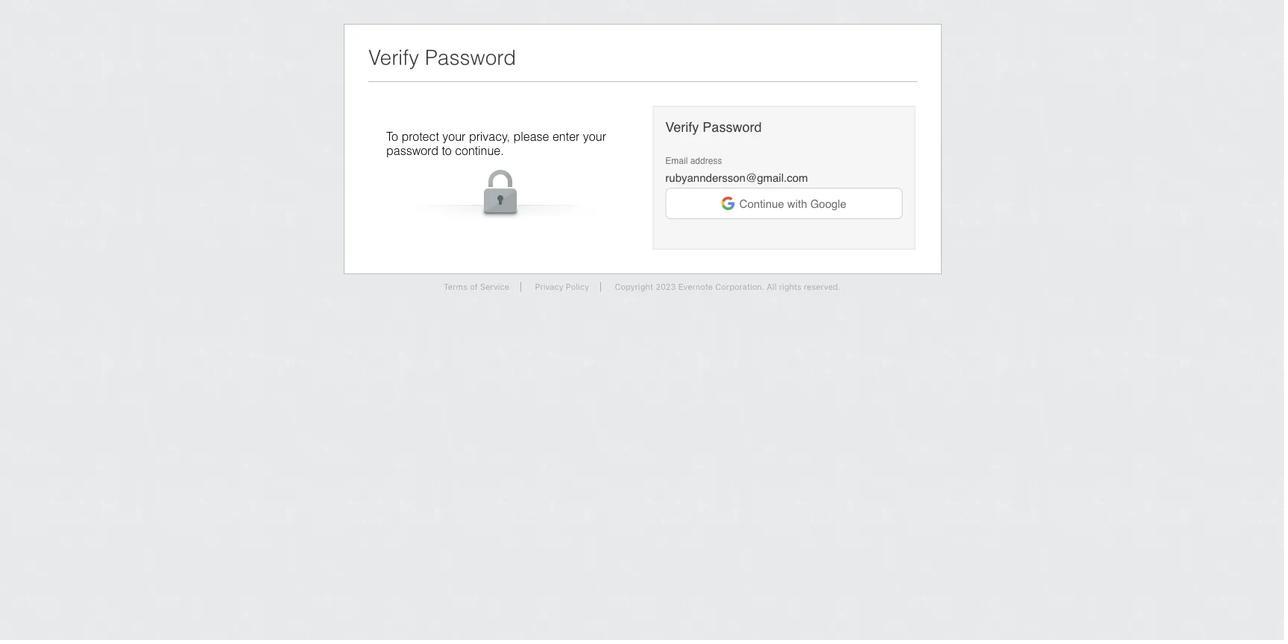 Task type: vqa. For each thing, say whether or not it's contained in the screenshot.
Preview within the CHOOSE DEFAULT VIEW OPTION FOR EVERNOTE LINKS field
no



Task type: describe. For each thing, give the bounding box(es) containing it.
copyright 2023 evernote corporation. all rights reserved.
[[615, 282, 841, 292]]

privacy policy
[[535, 282, 589, 292]]

2023
[[656, 282, 676, 292]]

1 your from the left
[[443, 130, 466, 144]]

google
[[811, 197, 847, 210]]

0 horizontal spatial verify password
[[369, 46, 516, 69]]

enter
[[553, 130, 580, 144]]

to protect your privacy, please enter your password to continue.
[[386, 130, 607, 157]]

please
[[514, 130, 549, 144]]

reserved.
[[804, 282, 841, 292]]

email address rubyanndersson@gmail.com
[[666, 156, 808, 184]]

1 horizontal spatial password
[[703, 120, 762, 135]]

1 vertical spatial verify password
[[666, 120, 762, 135]]

0 vertical spatial verify
[[369, 46, 419, 69]]

terms
[[444, 282, 468, 292]]

privacy policy link
[[524, 282, 601, 292]]

to
[[386, 130, 398, 144]]

1 horizontal spatial verify
[[666, 120, 699, 135]]

email
[[666, 156, 688, 166]]

password
[[386, 144, 439, 157]]

continue with google
[[740, 197, 847, 210]]

continue.
[[455, 144, 504, 157]]



Task type: locate. For each thing, give the bounding box(es) containing it.
protect
[[402, 130, 439, 144]]

0 horizontal spatial verify
[[369, 46, 419, 69]]

0 horizontal spatial password
[[425, 46, 516, 69]]

your
[[443, 130, 466, 144], [583, 130, 607, 144]]

2 your from the left
[[583, 130, 607, 144]]

service
[[480, 282, 510, 292]]

corporation.
[[716, 282, 765, 292]]

0 vertical spatial verify password
[[369, 46, 516, 69]]

continue
[[740, 197, 785, 210]]

with
[[788, 197, 808, 210]]

1 vertical spatial verify
[[666, 120, 699, 135]]

privacy
[[535, 282, 564, 292]]

your right enter
[[583, 130, 607, 144]]

rubyanndersson@gmail.com
[[666, 171, 808, 184]]

privacy,
[[469, 130, 510, 144]]

1 vertical spatial password
[[703, 120, 762, 135]]

evernote
[[679, 282, 713, 292]]

1 horizontal spatial verify password
[[666, 120, 762, 135]]

0 horizontal spatial your
[[443, 130, 466, 144]]

address
[[691, 156, 722, 166]]

your right protect
[[443, 130, 466, 144]]

terms of service
[[444, 282, 510, 292]]

terms of service link
[[433, 282, 522, 292]]

copyright
[[615, 282, 654, 292]]

0 vertical spatial password
[[425, 46, 516, 69]]

of
[[470, 282, 478, 292]]

to
[[442, 144, 452, 157]]

verify
[[369, 46, 419, 69], [666, 120, 699, 135]]

password
[[425, 46, 516, 69], [703, 120, 762, 135]]

policy
[[566, 282, 589, 292]]

1 horizontal spatial your
[[583, 130, 607, 144]]

verify password
[[369, 46, 516, 69], [666, 120, 762, 135]]

all
[[767, 282, 777, 292]]

rights
[[779, 282, 802, 292]]



